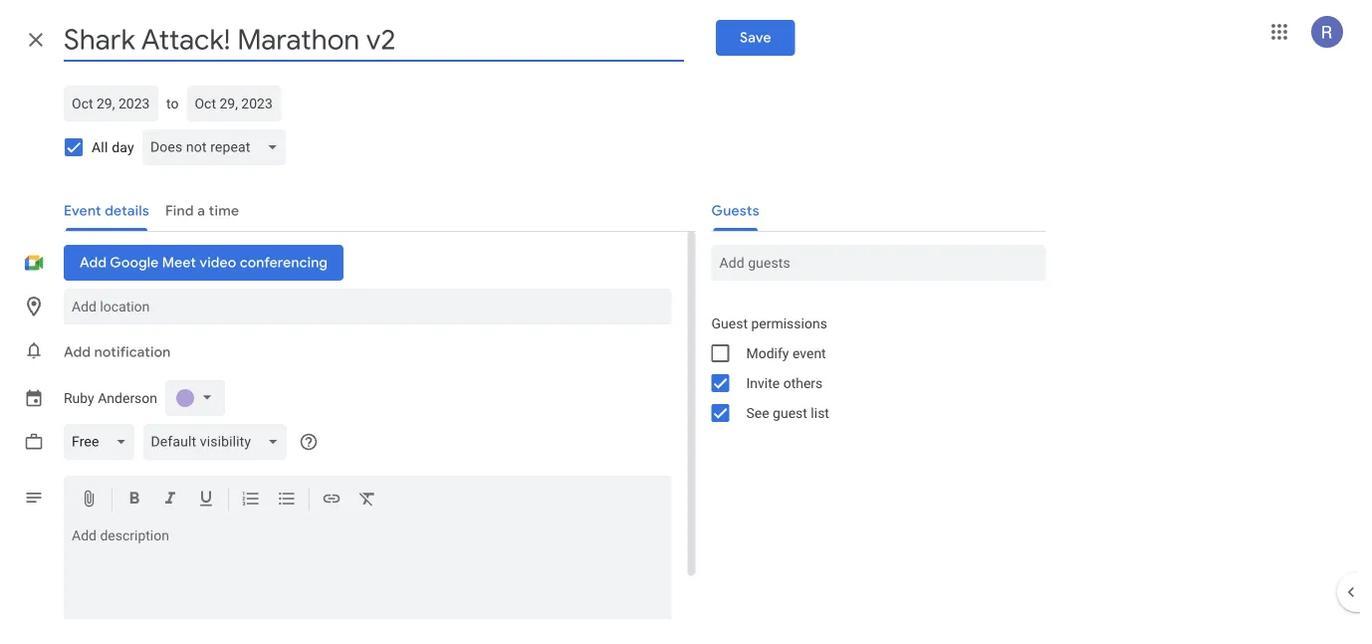 Task type: describe. For each thing, give the bounding box(es) containing it.
list
[[811, 405, 829, 421]]

day
[[112, 139, 134, 155]]

bulleted list image
[[277, 489, 297, 512]]

all
[[92, 139, 108, 155]]

End date text field
[[195, 92, 273, 116]]

modify
[[746, 345, 789, 361]]

guest permissions
[[712, 315, 827, 332]]

invite
[[746, 375, 780, 391]]

anderson
[[98, 390, 157, 407]]

remove formatting image
[[358, 489, 377, 512]]

see guest list
[[746, 405, 829, 421]]

save button
[[716, 20, 795, 56]]

to
[[166, 95, 179, 112]]

formatting options toolbar
[[64, 476, 672, 524]]

others
[[783, 375, 823, 391]]

see
[[746, 405, 769, 421]]

ruby anderson
[[64, 390, 157, 407]]

italic image
[[160, 489, 180, 512]]

insert link image
[[322, 489, 342, 512]]

add notification button
[[56, 329, 179, 376]]

guest
[[712, 315, 748, 332]]

Title text field
[[64, 18, 684, 62]]



Task type: locate. For each thing, give the bounding box(es) containing it.
event
[[793, 345, 826, 361]]

ruby
[[64, 390, 94, 407]]

group containing guest permissions
[[696, 309, 1046, 428]]

Start date text field
[[72, 92, 150, 116]]

add notification
[[64, 344, 171, 361]]

Location text field
[[72, 289, 664, 325]]

underline image
[[196, 489, 216, 512]]

add
[[64, 344, 91, 361]]

guest
[[773, 405, 808, 421]]

group
[[696, 309, 1046, 428]]

modify event
[[746, 345, 826, 361]]

Description text field
[[64, 528, 672, 620]]

notification
[[94, 344, 171, 361]]

Guests text field
[[719, 245, 1038, 281]]

bold image
[[124, 489, 144, 512]]

None field
[[142, 129, 294, 165], [64, 424, 143, 460], [143, 424, 295, 460], [142, 129, 294, 165], [64, 424, 143, 460], [143, 424, 295, 460]]

save
[[740, 29, 771, 47]]

numbered list image
[[241, 489, 261, 512]]

invite others
[[746, 375, 823, 391]]

all day
[[92, 139, 134, 155]]

permissions
[[751, 315, 827, 332]]



Task type: vqa. For each thing, say whether or not it's contained in the screenshot.
"Dates" to the middle
no



